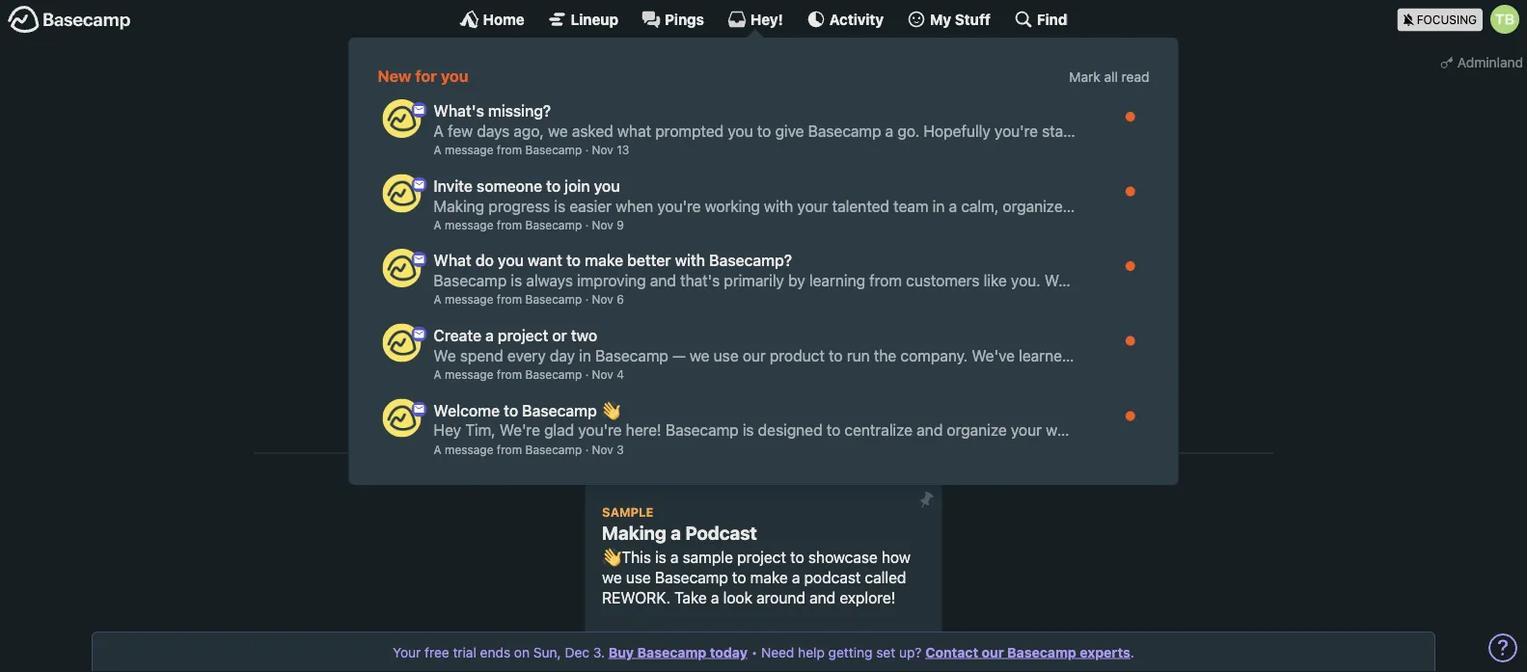 Task type: vqa. For each thing, say whether or not it's contained in the screenshot.
Tim B. added a new grant called
no



Task type: describe. For each thing, give the bounding box(es) containing it.
around
[[757, 588, 806, 607]]

to inside quickly get up to speed with everything basecamp
[[524, 245, 538, 263]]

create a project or two
[[434, 326, 597, 345]]

make a new project link
[[615, 100, 784, 140]]

buy
[[609, 644, 634, 660]]

invite people link
[[790, 100, 912, 140]]

your
[[393, 644, 421, 660]]

nov 13 element
[[592, 143, 629, 157]]

two
[[571, 326, 597, 345]]

quickly get up to speed with everything basecamp
[[419, 245, 696, 283]]

4
[[617, 368, 624, 381]]

basecamp down welcome to basecamp 👋
[[525, 443, 582, 456]]

up?
[[899, 644, 922, 660]]

a message from basecamp nov 3
[[434, 443, 624, 456]]

what
[[434, 251, 472, 270]]

steve marsh image
[[763, 645, 794, 672]]

someone
[[477, 177, 542, 195]]

nov for to
[[592, 293, 613, 306]]

take
[[675, 588, 707, 607]]

want
[[528, 251, 562, 270]]

1 nov from the top
[[592, 143, 613, 157]]

a message from basecamp nov 13
[[434, 143, 629, 157]]

basecamp inside sample making a podcast 👋 this is a sample project to showcase how we use basecamp to make a podcast called rework. take a look around and explore!
[[655, 568, 728, 587]]

you for do
[[498, 251, 524, 270]]

main element
[[0, 0, 1527, 485]]

6
[[617, 293, 624, 306]]

making
[[602, 523, 667, 544]]

nov 4 element
[[592, 368, 624, 381]]

a message from basecamp nov 9
[[434, 218, 624, 232]]

lineup link
[[548, 10, 618, 29]]

from for to
[[497, 218, 522, 232]]

look
[[723, 588, 752, 607]]

nov 9 element
[[592, 218, 624, 232]]

sample making a podcast 👋 this is a sample project to showcase how we use basecamp to make a podcast called rework. take a look around and explore!
[[602, 505, 911, 607]]

better
[[627, 251, 671, 270]]

speed
[[542, 245, 585, 263]]

0 vertical spatial project
[[719, 111, 768, 129]]

basecamp down "a message from basecamp nov 4"
[[522, 401, 597, 419]]

focusing
[[1417, 13, 1477, 27]]

buy basecamp today link
[[609, 644, 748, 660]]

home link
[[460, 10, 525, 29]]

jared davis image
[[655, 645, 685, 672]]

nov for you
[[592, 218, 613, 232]]

activity
[[830, 11, 884, 27]]

to down "a message from basecamp nov 4"
[[504, 401, 518, 419]]

free
[[425, 644, 449, 660]]

·
[[720, 156, 723, 172]]

people
[[848, 111, 896, 129]]

your free trial ends on sun, dec  3. buy basecamp today • need help getting set up? contact our basecamp experts .
[[393, 644, 1134, 660]]

focusing button
[[1398, 0, 1527, 38]]

a right is
[[671, 548, 679, 567]]

we
[[602, 568, 622, 587]]

invite people
[[806, 111, 896, 129]]

to right want
[[566, 251, 581, 270]]

showcase
[[808, 548, 878, 567]]

nov 3 element
[[592, 443, 624, 456]]

0 horizontal spatial tim burton image
[[784, 362, 815, 393]]

everything
[[622, 245, 696, 263]]

basecamp up speed
[[525, 218, 582, 232]]

from for you
[[497, 293, 522, 306]]

what do you want to make better with basecamp?
[[434, 251, 792, 270]]

ends
[[480, 644, 511, 660]]

13
[[617, 143, 629, 157]]

a message from basecamp nov 4
[[434, 368, 624, 381]]

message for what's
[[445, 143, 493, 157]]

contact
[[925, 644, 978, 660]]

help
[[798, 644, 825, 660]]

basecamp right our
[[1007, 644, 1077, 660]]

mark all read
[[1069, 69, 1150, 85]]

set
[[876, 644, 896, 660]]

annie bryan image
[[601, 645, 631, 672]]

getting
[[828, 644, 873, 660]]

basecamp down quickly get up to speed with everything basecamp
[[525, 293, 582, 306]]

find
[[1037, 11, 1067, 27]]

what's
[[434, 102, 484, 120]]

basecamp image for welcome to basecamp 👋
[[383, 399, 421, 437]]

get
[[475, 245, 498, 263]]

a for invite someone to join you
[[434, 218, 441, 232]]

tim burton image inside focusing popup button
[[1491, 5, 1520, 34]]

message for what
[[445, 293, 493, 306]]

nov for two
[[592, 368, 613, 381]]

5 nov from the top
[[592, 443, 613, 456]]

make a new project
[[632, 111, 768, 129]]

a left look
[[711, 588, 719, 607]]

mark
[[1069, 69, 1101, 85]]

dec
[[565, 644, 589, 660]]

tim burton image
[[417, 362, 448, 393]]

use
[[626, 568, 651, 587]]

recent
[[581, 156, 621, 172]]

all
[[1104, 69, 1118, 85]]

adminland
[[1458, 54, 1523, 70]]

read
[[1122, 69, 1150, 85]]

my stuff button
[[907, 10, 991, 29]]

message for create
[[445, 368, 493, 381]]

basecamp right buy
[[637, 644, 707, 660]]



Task type: locate. For each thing, give the bounding box(es) containing it.
2 from from the top
[[497, 218, 522, 232]]

trial
[[453, 644, 476, 660]]

josh fiske image
[[709, 645, 739, 672]]

1 vertical spatial basecamp image
[[383, 399, 421, 437]]

2 vertical spatial onboarding image
[[411, 402, 427, 417]]

1 onboarding image from the top
[[411, 102, 427, 118]]

you right get
[[498, 251, 524, 270]]

3 nov from the top
[[592, 293, 613, 306]]

make
[[632, 111, 669, 129]]

1 vertical spatial you
[[594, 177, 620, 195]]

make inside sample making a podcast 👋 this is a sample project to showcase how we use basecamp to make a podcast called rework. take a look around and explore!
[[750, 568, 788, 587]]

3 message from the top
[[445, 293, 493, 306]]

0 horizontal spatial make
[[585, 251, 623, 270]]

3.
[[593, 644, 605, 660]]

pings
[[665, 11, 704, 27]]

onboarding image for what's missing?
[[411, 102, 427, 118]]

a for what's missing?
[[434, 143, 441, 157]]

a message from basecamp nov 6
[[434, 293, 624, 306]]

basecamp up join
[[525, 143, 582, 157]]

up
[[502, 245, 520, 263]]

a for what do you want to make better with basecamp?
[[434, 293, 441, 306]]

cheryl walters image
[[628, 645, 658, 672]]

3 a from the top
[[434, 293, 441, 306]]

do
[[475, 251, 494, 270]]

a down create
[[434, 368, 441, 381]]

0 vertical spatial invite
[[806, 111, 844, 129]]

&
[[568, 156, 578, 172]]

1 horizontal spatial invite
[[806, 111, 844, 129]]

basecamp image
[[383, 99, 421, 138], [383, 249, 421, 288], [383, 324, 421, 362]]

a right create
[[485, 326, 494, 345]]

1 onboarding image from the top
[[411, 177, 427, 192]]

message for welcome
[[445, 443, 493, 456]]

from for project
[[497, 368, 522, 381]]

0 horizontal spatial with
[[589, 245, 618, 263]]

hey! button
[[727, 10, 783, 29]]

need
[[761, 644, 794, 660]]

quickly
[[419, 245, 471, 263]]

5 a from the top
[[434, 443, 441, 456]]

with inside main element
[[675, 251, 705, 270]]

5 from from the top
[[497, 443, 522, 456]]

experts
[[1080, 644, 1131, 660]]

basecamp down quickly
[[419, 265, 492, 283]]

sample
[[602, 505, 654, 519]]

pinned
[[522, 156, 565, 172]]

0 vertical spatial you
[[441, 67, 469, 85]]

2 vertical spatial project
[[737, 548, 786, 567]]

nov left 3 in the bottom of the page
[[592, 443, 613, 456]]

invite inside main element
[[434, 177, 473, 195]]

my
[[930, 11, 951, 27]]

4 nov from the top
[[592, 368, 613, 381]]

invite left someone
[[434, 177, 473, 195]]

and
[[810, 588, 836, 607]]

2 message from the top
[[445, 218, 493, 232]]

basecamp image left create
[[383, 324, 421, 362]]

welcome
[[434, 401, 500, 419]]

2 basecamp image from the top
[[383, 399, 421, 437]]

a up create
[[434, 293, 441, 306]]

0 vertical spatial onboarding image
[[411, 102, 427, 118]]

is
[[655, 548, 666, 567]]

project inside main element
[[498, 326, 548, 345]]

invite left people
[[806, 111, 844, 129]]

home
[[483, 11, 525, 27]]

1 basecamp image from the top
[[383, 99, 421, 138]]

you for for
[[441, 67, 469, 85]]

2 vertical spatial you
[[498, 251, 524, 270]]

4 a from the top
[[434, 368, 441, 381]]

0 horizontal spatial you
[[441, 67, 469, 85]]

basecamp image for what do you want to make better with basecamp?
[[383, 249, 421, 288]]

you down recent
[[594, 177, 620, 195]]

how
[[882, 548, 911, 567]]

3 onboarding image from the top
[[411, 402, 427, 417]]

onboarding image up quickly
[[411, 177, 427, 192]]

from up welcome to basecamp 👋
[[497, 368, 522, 381]]

basecamp up take at the bottom of the page
[[655, 568, 728, 587]]

basecamp image for what's missing?
[[383, 99, 421, 138]]

2 a from the top
[[434, 218, 441, 232]]

below
[[679, 156, 716, 172]]

1 basecamp image from the top
[[383, 174, 421, 213]]

a
[[673, 111, 682, 129], [485, 326, 494, 345], [671, 523, 681, 544], [671, 548, 679, 567], [792, 568, 800, 587], [711, 588, 719, 607]]

join
[[565, 177, 590, 195]]

onboarding image
[[411, 102, 427, 118], [411, 327, 427, 342], [411, 402, 427, 417]]

1 horizontal spatial make
[[750, 568, 788, 587]]

adminland link
[[1436, 48, 1527, 76]]

missing?
[[488, 102, 551, 120]]

project up around
[[737, 548, 786, 567]]

nov left "6"
[[592, 293, 613, 306]]

nov left 9
[[592, 218, 613, 232]]

basecamp image up quickly
[[383, 174, 421, 213]]

invite for invite people
[[806, 111, 844, 129]]

a left "new"
[[673, 111, 682, 129]]

invite for invite someone to join you
[[434, 177, 473, 195]]

0 vertical spatial basecamp image
[[383, 99, 421, 138]]

1 vertical spatial project
[[498, 326, 548, 345]]

from for basecamp
[[497, 443, 522, 456]]

project inside sample making a podcast 👋 this is a sample project to showcase how we use basecamp to make a podcast called rework. take a look around and explore!
[[737, 548, 786, 567]]

1 vertical spatial 👋
[[602, 548, 618, 567]]

2 onboarding image from the top
[[411, 327, 427, 342]]

sun,
[[533, 644, 561, 660]]

9
[[617, 218, 624, 232]]

0 vertical spatial basecamp image
[[383, 174, 421, 213]]

1 vertical spatial tim burton image
[[784, 362, 815, 393]]

from down welcome to basecamp 👋
[[497, 443, 522, 456]]

you right the for
[[441, 67, 469, 85]]

visited
[[774, 445, 828, 461]]

a for welcome to basecamp 👋
[[434, 443, 441, 456]]

a inside main element
[[485, 326, 494, 345]]

basecamp down or
[[525, 368, 582, 381]]

switch accounts image
[[8, 5, 131, 35]]

activity link
[[806, 10, 884, 29]]

nov
[[592, 143, 613, 157], [592, 218, 613, 232], [592, 293, 613, 306], [592, 368, 613, 381], [592, 443, 613, 456]]

2 vertical spatial basecamp image
[[383, 324, 421, 362]]

make
[[585, 251, 623, 270], [750, 568, 788, 587]]

0 vertical spatial onboarding image
[[411, 177, 427, 192]]

invite
[[806, 111, 844, 129], [434, 177, 473, 195]]

to left join
[[546, 177, 561, 195]]

make down nov 9 element
[[585, 251, 623, 270]]

nov 6 element
[[592, 293, 624, 306]]

onboarding image for create a project or two
[[411, 327, 427, 342]]

jennifer young image
[[682, 645, 712, 672]]

from up create a project or two
[[497, 293, 522, 306]]

3 basecamp image from the top
[[383, 324, 421, 362]]

👋 inside main element
[[601, 401, 616, 419]]

make inside main element
[[585, 251, 623, 270]]

4 message from the top
[[445, 368, 493, 381]]

3
[[617, 443, 624, 456]]

onboarding image down tim burton image
[[411, 402, 427, 417]]

welcome to basecamp 👋
[[434, 401, 616, 419]]

1 vertical spatial onboarding image
[[411, 327, 427, 342]]

with down nov 9 element
[[589, 245, 618, 263]]

project down the a message from basecamp nov 6
[[498, 326, 548, 345]]

project
[[719, 111, 768, 129], [498, 326, 548, 345], [737, 548, 786, 567]]

my stuff
[[930, 11, 991, 27]]

podcast
[[685, 523, 757, 544]]

a inside 'make a new project' link
[[673, 111, 682, 129]]

with right the better
[[675, 251, 705, 270]]

message up get
[[445, 218, 493, 232]]

tim burton image up adminland
[[1491, 5, 1520, 34]]

pings button
[[642, 10, 704, 29]]

to up look
[[732, 568, 746, 587]]

basecamp?
[[709, 251, 792, 270]]

1 horizontal spatial you
[[498, 251, 524, 270]]

onboarding image for invite someone to join you
[[411, 177, 427, 192]]

victor cooper image
[[790, 645, 821, 672]]

onboarding image left what
[[411, 252, 427, 267]]

a down what's
[[434, 143, 441, 157]]

projects
[[625, 156, 675, 172]]

or
[[552, 326, 567, 345]]

mark all read button
[[1069, 67, 1150, 87]]

None submit
[[911, 485, 942, 515]]

a for create a project or two
[[434, 368, 441, 381]]

a down the welcome
[[434, 443, 441, 456]]

message
[[445, 143, 493, 157], [445, 218, 493, 232], [445, 293, 493, 306], [445, 368, 493, 381], [445, 443, 493, 456]]

make up around
[[750, 568, 788, 587]]

a up quickly
[[434, 218, 441, 232]]

👋 inside sample making a podcast 👋 this is a sample project to showcase how we use basecamp to make a podcast called rework. take a look around and explore!
[[602, 548, 618, 567]]

0 vertical spatial make
[[585, 251, 623, 270]]

from up up
[[497, 218, 522, 232]]

basecamp image for create a project or two
[[383, 324, 421, 362]]

recently visited
[[700, 445, 828, 461]]

nicole katz image
[[736, 645, 767, 672]]

today
[[710, 644, 748, 660]]

a up around
[[792, 568, 800, 587]]

👋 up 'we' in the left bottom of the page
[[602, 548, 618, 567]]

3 from from the top
[[497, 293, 522, 306]]

basecamp image down new
[[383, 99, 421, 138]]

1 message from the top
[[445, 143, 493, 157]]

find button
[[1014, 10, 1067, 29]]

message down the welcome
[[445, 443, 493, 456]]

quickly get up to speed with everything basecamp link
[[402, 201, 759, 402]]

basecamp image left what
[[383, 249, 421, 288]]

basecamp image
[[383, 174, 421, 213], [383, 399, 421, 437]]

with inside quickly get up to speed with everything basecamp
[[589, 245, 618, 263]]

1 vertical spatial basecamp image
[[383, 249, 421, 288]]

from up someone
[[497, 143, 522, 157]]

you
[[441, 67, 469, 85], [594, 177, 620, 195], [498, 251, 524, 270]]

nov left 13
[[592, 143, 613, 157]]

basecamp image down tim burton image
[[383, 399, 421, 437]]

1 a from the top
[[434, 143, 441, 157]]

hey!
[[751, 11, 783, 27]]

1 horizontal spatial with
[[675, 251, 705, 270]]

stuff
[[955, 11, 991, 27]]

tim burton image up the visited
[[784, 362, 815, 393]]

2 onboarding image from the top
[[411, 252, 427, 267]]

4 from from the top
[[497, 368, 522, 381]]

onboarding image down new for you
[[411, 102, 427, 118]]

podcast
[[804, 568, 861, 587]]

message up the welcome
[[445, 368, 493, 381]]

0 horizontal spatial invite
[[434, 177, 473, 195]]

to up podcast on the bottom right of page
[[790, 548, 804, 567]]

invite someone to join you
[[434, 177, 620, 195]]

0 vertical spatial 👋
[[601, 401, 616, 419]]

called
[[865, 568, 906, 587]]

2 basecamp image from the top
[[383, 249, 421, 288]]

onboarding image
[[411, 177, 427, 192], [411, 252, 427, 267]]

2 nov from the top
[[592, 218, 613, 232]]

message up create
[[445, 293, 493, 306]]

contact our basecamp experts link
[[925, 644, 1131, 660]]

basecamp inside quickly get up to speed with everything basecamp
[[419, 265, 492, 283]]

0 vertical spatial tim burton image
[[1491, 5, 1520, 34]]

1 vertical spatial onboarding image
[[411, 252, 427, 267]]

1 from from the top
[[497, 143, 522, 157]]

nov left 4
[[592, 368, 613, 381]]

what's missing?
[[434, 102, 551, 120]]

👋 down nov 4 element
[[601, 401, 616, 419]]

new
[[378, 67, 412, 85]]

for
[[415, 67, 437, 85]]

2 horizontal spatial you
[[594, 177, 620, 195]]

to right up
[[524, 245, 538, 263]]

tim burton image
[[1491, 5, 1520, 34], [784, 362, 815, 393]]

message for invite
[[445, 218, 493, 232]]

1 vertical spatial invite
[[434, 177, 473, 195]]

rework.
[[602, 588, 671, 607]]

basecamp
[[525, 143, 582, 157], [525, 218, 582, 232], [419, 265, 492, 283], [525, 293, 582, 306], [525, 368, 582, 381], [522, 401, 597, 419], [525, 443, 582, 456], [655, 568, 728, 587], [637, 644, 707, 660], [1007, 644, 1077, 660]]

1 horizontal spatial tim burton image
[[1491, 5, 1520, 34]]

basecamp image for invite someone to join you
[[383, 174, 421, 213]]

message down what's
[[445, 143, 493, 157]]

•
[[751, 644, 758, 660]]

this
[[622, 548, 651, 567]]

lineup
[[571, 11, 618, 27]]

project right "new"
[[719, 111, 768, 129]]

onboarding image left create
[[411, 327, 427, 342]]

5 message from the top
[[445, 443, 493, 456]]

1 vertical spatial make
[[750, 568, 788, 587]]

onboarding image for welcome to basecamp 👋
[[411, 402, 427, 417]]

new
[[686, 111, 715, 129]]

👋
[[601, 401, 616, 419], [602, 548, 618, 567]]

a right making
[[671, 523, 681, 544]]

pinned & recent projects below ·
[[522, 156, 727, 172]]

a
[[434, 143, 441, 157], [434, 218, 441, 232], [434, 293, 441, 306], [434, 368, 441, 381], [434, 443, 441, 456]]

onboarding image for what do you want to make better with basecamp?
[[411, 252, 427, 267]]



